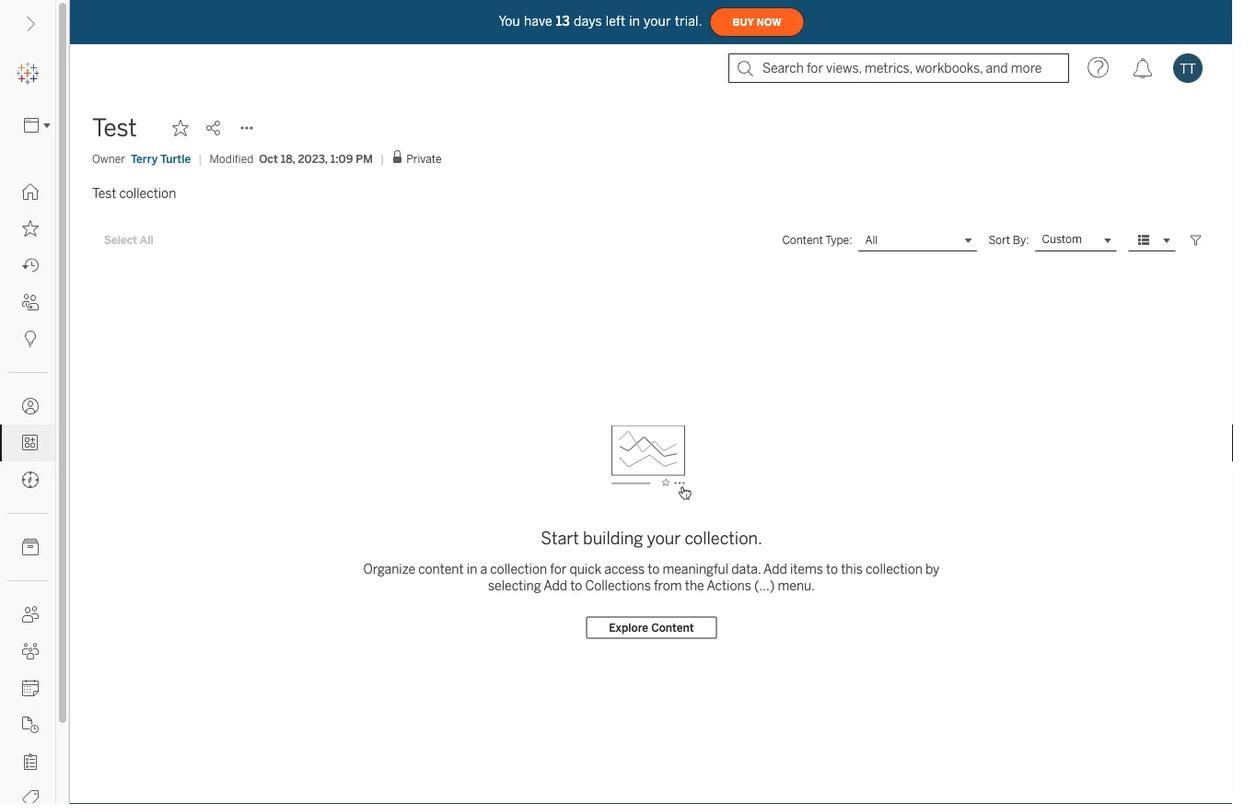 Task type: describe. For each thing, give the bounding box(es) containing it.
main navigation. press the up and down arrow keys to access links. element
[[0, 173, 55, 804]]

access
[[605, 562, 645, 577]]

pm
[[356, 152, 373, 165]]

days
[[574, 14, 602, 29]]

1 horizontal spatial in
[[629, 14, 640, 29]]

organize content in a collection for quick access to meaningful data. add items to this collection by selecting add to collections from the actions (...) menu.
[[364, 562, 940, 594]]

organize
[[364, 562, 416, 577]]

trial.
[[675, 14, 703, 29]]

1 horizontal spatial add
[[764, 562, 787, 577]]

sort by:
[[989, 233, 1030, 247]]

content inside button
[[651, 621, 694, 634]]

oct
[[259, 152, 278, 165]]

explore
[[609, 621, 649, 634]]

select
[[104, 234, 137, 247]]

select all button
[[92, 229, 166, 251]]

1 | from the left
[[198, 152, 202, 165]]

test collection
[[92, 186, 176, 201]]

modified
[[209, 152, 254, 165]]

buy
[[733, 16, 754, 28]]

2023,
[[298, 152, 328, 165]]

menu.
[[778, 579, 815, 594]]

owner
[[92, 152, 125, 165]]

selecting
[[488, 579, 541, 594]]

now
[[757, 16, 782, 28]]

explore content
[[609, 621, 694, 634]]

meaningful
[[663, 562, 729, 577]]

explore content button
[[586, 617, 717, 639]]

navigation panel element
[[0, 55, 56, 804]]

collections
[[585, 579, 651, 594]]

by:
[[1013, 233, 1030, 247]]

test for test
[[92, 114, 137, 142]]

content type:
[[783, 233, 853, 247]]

private
[[406, 152, 442, 166]]

sort
[[989, 233, 1011, 247]]

1:09
[[331, 152, 353, 165]]

test for test collection
[[92, 186, 116, 201]]

this
[[841, 562, 863, 577]]

type:
[[826, 233, 853, 247]]

collection.
[[685, 528, 763, 548]]

the
[[685, 579, 704, 594]]

0 horizontal spatial collection
[[119, 186, 176, 201]]

1 horizontal spatial content
[[783, 233, 823, 247]]



Task type: locate. For each thing, give the bounding box(es) containing it.
in right left
[[629, 14, 640, 29]]

to left this
[[826, 562, 838, 577]]

13
[[556, 14, 570, 29]]

collection up selecting
[[490, 562, 547, 577]]

0 vertical spatial your
[[644, 14, 671, 29]]

0 vertical spatial add
[[764, 562, 787, 577]]

|
[[198, 152, 202, 165], [381, 152, 384, 165]]

2 test from the top
[[92, 186, 116, 201]]

2 horizontal spatial to
[[826, 562, 838, 577]]

1 all from the left
[[140, 234, 154, 247]]

actions
[[707, 579, 752, 594]]

1 vertical spatial content
[[651, 621, 694, 634]]

quick
[[570, 562, 602, 577]]

add up (...)
[[764, 562, 787, 577]]

buy now button
[[710, 7, 805, 37]]

custom
[[1042, 233, 1082, 246]]

left
[[606, 14, 626, 29]]

0 horizontal spatial all
[[140, 234, 154, 247]]

2 all from the left
[[865, 234, 878, 247]]

collection down terry
[[119, 186, 176, 201]]

0 horizontal spatial content
[[651, 621, 694, 634]]

a
[[480, 562, 487, 577]]

0 vertical spatial content
[[783, 233, 823, 247]]

18,
[[281, 152, 295, 165]]

custom button
[[1035, 229, 1117, 251]]

all right the select
[[140, 234, 154, 247]]

1 horizontal spatial all
[[865, 234, 878, 247]]

collection left the by
[[866, 562, 923, 577]]

start building your collection.
[[541, 528, 763, 548]]

1 horizontal spatial |
[[381, 152, 384, 165]]

to
[[648, 562, 660, 577], [826, 562, 838, 577], [570, 579, 583, 594]]

items
[[790, 562, 823, 577]]

terry
[[131, 152, 158, 165]]

building
[[583, 528, 643, 548]]

test up owner
[[92, 114, 137, 142]]

list view image
[[1136, 232, 1152, 249]]

content left type:
[[783, 233, 823, 247]]

by
[[926, 562, 940, 577]]

content
[[418, 562, 464, 577]]

your left trial.
[[644, 14, 671, 29]]

add down for
[[544, 579, 568, 594]]

1 horizontal spatial to
[[648, 562, 660, 577]]

add
[[764, 562, 787, 577], [544, 579, 568, 594]]

all button
[[858, 229, 978, 251]]

all inside popup button
[[865, 234, 878, 247]]

2 | from the left
[[381, 152, 384, 165]]

0 vertical spatial test
[[92, 114, 137, 142]]

owner terry turtle | modified oct 18, 2023, 1:09 pm |
[[92, 152, 384, 165]]

collection
[[119, 186, 176, 201], [490, 562, 547, 577], [866, 562, 923, 577]]

to down quick
[[570, 579, 583, 594]]

turtle
[[160, 152, 191, 165]]

| right pm on the left top
[[381, 152, 384, 165]]

| right turtle
[[198, 152, 202, 165]]

in left a
[[467, 562, 477, 577]]

0 horizontal spatial |
[[198, 152, 202, 165]]

have
[[524, 14, 553, 29]]

to up from
[[648, 562, 660, 577]]

your up organize content in a collection for quick access to meaningful data. add items to this collection by selecting add to collections from the actions (...) menu.
[[647, 528, 681, 548]]

0 vertical spatial in
[[629, 14, 640, 29]]

data.
[[732, 562, 761, 577]]

1 horizontal spatial collection
[[490, 562, 547, 577]]

1 vertical spatial in
[[467, 562, 477, 577]]

Search for views, metrics, workbooks, and more text field
[[729, 53, 1070, 83]]

0 horizontal spatial in
[[467, 562, 477, 577]]

1 vertical spatial test
[[92, 186, 116, 201]]

content
[[783, 233, 823, 247], [651, 621, 694, 634]]

in inside organize content in a collection for quick access to meaningful data. add items to this collection by selecting add to collections from the actions (...) menu.
[[467, 562, 477, 577]]

test down owner
[[92, 186, 116, 201]]

you have 13 days left in your trial.
[[499, 14, 703, 29]]

1 vertical spatial add
[[544, 579, 568, 594]]

in
[[629, 14, 640, 29], [467, 562, 477, 577]]

all
[[140, 234, 154, 247], [865, 234, 878, 247]]

all inside button
[[140, 234, 154, 247]]

start
[[541, 528, 579, 548]]

1 vertical spatial your
[[647, 528, 681, 548]]

from
[[654, 579, 682, 594]]

your
[[644, 14, 671, 29], [647, 528, 681, 548]]

1 test from the top
[[92, 114, 137, 142]]

0 horizontal spatial add
[[544, 579, 568, 594]]

for
[[550, 562, 567, 577]]

select all
[[104, 234, 154, 247]]

buy now
[[733, 16, 782, 28]]

(...)
[[754, 579, 775, 594]]

content down from
[[651, 621, 694, 634]]

you
[[499, 14, 520, 29]]

2 horizontal spatial collection
[[866, 562, 923, 577]]

0 horizontal spatial to
[[570, 579, 583, 594]]

test
[[92, 114, 137, 142], [92, 186, 116, 201]]

all right type:
[[865, 234, 878, 247]]

terry turtle link
[[131, 151, 191, 167]]



Task type: vqa. For each thing, say whether or not it's contained in the screenshot.
selecting
yes



